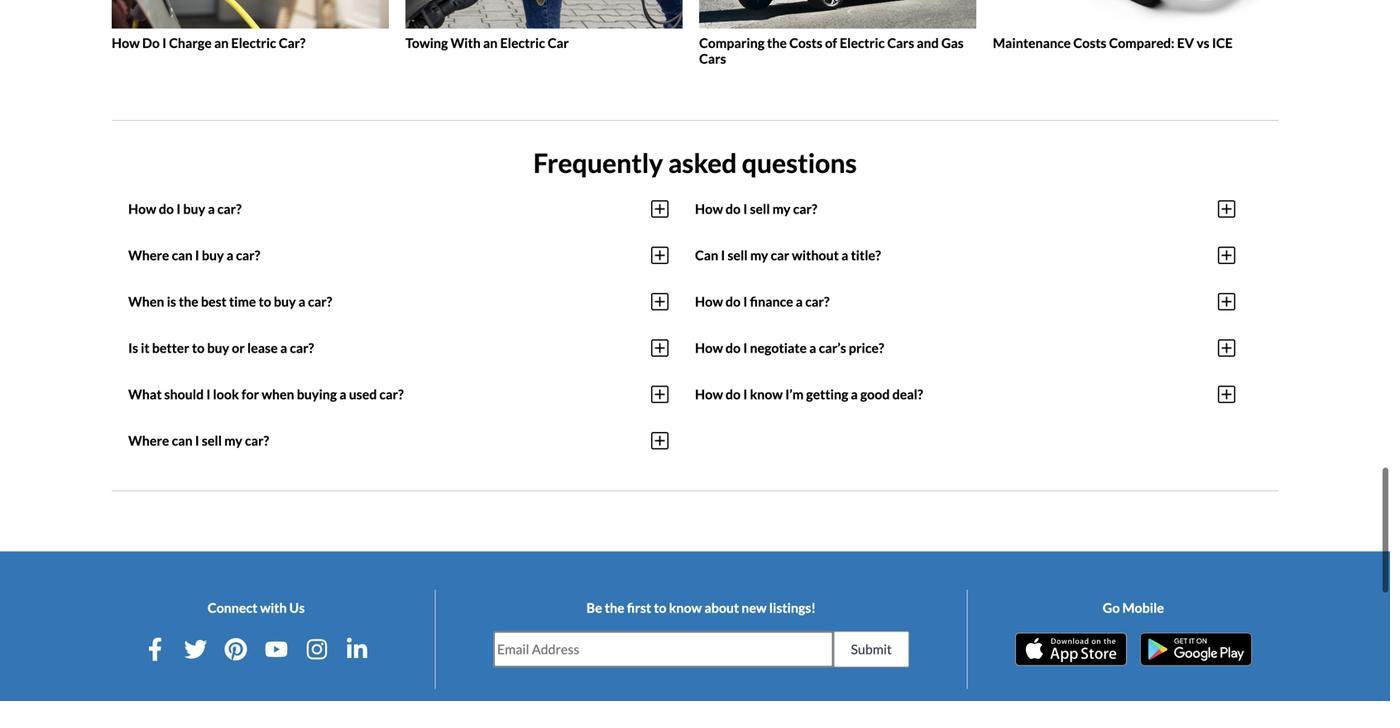 Task type: vqa. For each thing, say whether or not it's contained in the screenshot.
the middle me
no



Task type: locate. For each thing, give the bounding box(es) containing it.
about
[[705, 600, 740, 616]]

1 horizontal spatial electric
[[500, 35, 545, 51]]

do inside 'dropdown button'
[[159, 201, 174, 217]]

my up car
[[773, 201, 791, 217]]

the right be
[[605, 600, 625, 616]]

deal?
[[893, 386, 924, 402]]

comparing the costs of electric cars and gas cars link
[[700, 0, 977, 67]]

an
[[214, 35, 229, 51], [483, 35, 498, 51]]

0 horizontal spatial an
[[214, 35, 229, 51]]

0 horizontal spatial to
[[192, 340, 205, 356]]

car? inside dropdown button
[[380, 386, 404, 402]]

buy right time
[[274, 294, 296, 310]]

2 vertical spatial sell
[[202, 433, 222, 449]]

0 vertical spatial my
[[773, 201, 791, 217]]

costs left of
[[790, 35, 823, 51]]

how inside dropdown button
[[695, 386, 723, 402]]

1 horizontal spatial the
[[605, 600, 625, 616]]

connect
[[208, 600, 258, 616]]

and
[[917, 35, 939, 51]]

car? right used
[[380, 386, 404, 402]]

with
[[451, 35, 481, 51]]

the inside the comparing the costs of electric cars and gas cars
[[768, 35, 787, 51]]

a up the where can i buy a car?
[[208, 201, 215, 217]]

plus square image inside where can i sell my car? dropdown button
[[652, 431, 669, 451]]

my for where can i sell my car?
[[225, 433, 242, 449]]

finance
[[750, 294, 794, 310]]

know left about
[[669, 600, 702, 616]]

how for how do i buy a car?
[[128, 201, 156, 217]]

i for how do i sell my car?
[[744, 201, 748, 217]]

1 vertical spatial can
[[172, 433, 193, 449]]

can
[[695, 247, 719, 263]]

3 electric from the left
[[840, 35, 885, 51]]

first
[[627, 600, 652, 616]]

0 vertical spatial the
[[768, 35, 787, 51]]

where inside dropdown button
[[128, 433, 169, 449]]

1 horizontal spatial costs
[[1074, 35, 1107, 51]]

0 horizontal spatial sell
[[202, 433, 222, 449]]

electric right of
[[840, 35, 885, 51]]

is it better to buy or lease a car?
[[128, 340, 314, 356]]

1 horizontal spatial my
[[751, 247, 769, 263]]

plus square image
[[652, 245, 669, 265], [652, 384, 669, 404], [1219, 384, 1236, 404], [652, 431, 669, 451]]

2 horizontal spatial the
[[768, 35, 787, 51]]

i up the where can i buy a car?
[[177, 201, 181, 217]]

0 horizontal spatial the
[[179, 294, 199, 310]]

0 horizontal spatial costs
[[790, 35, 823, 51]]

2 horizontal spatial electric
[[840, 35, 885, 51]]

car? up the where can i buy a car?
[[217, 201, 242, 217]]

an right charge on the left top of the page
[[214, 35, 229, 51]]

i down how do i buy a car?
[[195, 247, 199, 263]]

plus square image inside when is the best time to buy a car? 'dropdown button'
[[652, 292, 669, 312]]

i right can
[[721, 247, 726, 263]]

how do i finance a car? button
[[695, 278, 1236, 325]]

do down asked
[[726, 201, 741, 217]]

2 vertical spatial the
[[605, 600, 625, 616]]

i right do
[[162, 35, 167, 51]]

electric down how do i charge an electric car? image
[[231, 35, 276, 51]]

2 vertical spatial to
[[654, 600, 667, 616]]

submit button
[[834, 631, 910, 668]]

how for how do i negotiate a car's price?
[[695, 340, 723, 356]]

sell right can
[[728, 247, 748, 263]]

maintenance costs compared: ev vs ice image
[[994, 0, 1271, 29]]

1 vertical spatial to
[[192, 340, 205, 356]]

2 horizontal spatial my
[[773, 201, 791, 217]]

1 horizontal spatial an
[[483, 35, 498, 51]]

car? right lease
[[290, 340, 314, 356]]

to
[[259, 294, 271, 310], [192, 340, 205, 356], [654, 600, 667, 616]]

twitter image
[[184, 638, 207, 661]]

i down should
[[195, 433, 199, 449]]

where for where can i buy a car?
[[128, 247, 169, 263]]

car? down for
[[245, 433, 269, 449]]

0 vertical spatial can
[[172, 247, 193, 263]]

electric inside the comparing the costs of electric cars and gas cars
[[840, 35, 885, 51]]

plus square image inside the is it better to buy or lease a car? dropdown button
[[652, 338, 669, 358]]

do
[[159, 201, 174, 217], [726, 201, 741, 217], [726, 294, 741, 310], [726, 340, 741, 356], [726, 386, 741, 402]]

i left "negotiate"
[[744, 340, 748, 356]]

costs down maintenance costs compared: ev vs ice image
[[1074, 35, 1107, 51]]

buy up the where can i buy a car?
[[183, 201, 205, 217]]

electric inside towing with an electric car link
[[500, 35, 545, 51]]

sell for how do i sell my car?
[[750, 201, 770, 217]]

buy inside dropdown button
[[207, 340, 229, 356]]

my inside where can i sell my car? dropdown button
[[225, 433, 242, 449]]

plus square image for can i sell my car without a title?
[[1219, 245, 1236, 265]]

plus square image inside how do i buy a car? 'dropdown button'
[[652, 199, 669, 219]]

plus square image inside how do i know i'm getting a good deal? dropdown button
[[1219, 384, 1236, 404]]

how do i negotiate a car's price? button
[[695, 325, 1236, 371]]

car?
[[279, 35, 306, 51]]

do
[[142, 35, 160, 51]]

buy inside dropdown button
[[202, 247, 224, 263]]

go mobile
[[1103, 600, 1165, 616]]

i for where can i buy a car?
[[195, 247, 199, 263]]

towing with an electric car link
[[406, 0, 683, 51]]

for
[[242, 386, 259, 402]]

how inside 'dropdown button'
[[128, 201, 156, 217]]

listings!
[[770, 600, 816, 616]]

0 vertical spatial to
[[259, 294, 271, 310]]

a right lease
[[280, 340, 287, 356]]

when is the best time to buy a car? button
[[128, 278, 669, 325]]

new
[[742, 600, 767, 616]]

do for negotiate
[[726, 340, 741, 356]]

electric left car
[[500, 35, 545, 51]]

can down should
[[172, 433, 193, 449]]

the
[[768, 35, 787, 51], [179, 294, 199, 310], [605, 600, 625, 616]]

0 vertical spatial know
[[750, 386, 783, 402]]

a inside dropdown button
[[280, 340, 287, 356]]

car
[[771, 247, 790, 263]]

where
[[128, 247, 169, 263], [128, 433, 169, 449]]

i
[[162, 35, 167, 51], [177, 201, 181, 217], [744, 201, 748, 217], [195, 247, 199, 263], [721, 247, 726, 263], [744, 294, 748, 310], [744, 340, 748, 356], [206, 386, 211, 402], [744, 386, 748, 402], [195, 433, 199, 449]]

i left the look on the bottom of page
[[206, 386, 211, 402]]

where down what
[[128, 433, 169, 449]]

1 horizontal spatial to
[[259, 294, 271, 310]]

i for how do i finance a car?
[[744, 294, 748, 310]]

0 horizontal spatial my
[[225, 433, 242, 449]]

when
[[262, 386, 294, 402]]

do left finance
[[726, 294, 741, 310]]

used
[[349, 386, 377, 402]]

a left used
[[340, 386, 347, 402]]

1 costs from the left
[[790, 35, 823, 51]]

sell up can i sell my car without a title?
[[750, 201, 770, 217]]

plus square image inside where can i buy a car? dropdown button
[[652, 245, 669, 265]]

to inside dropdown button
[[192, 340, 205, 356]]

1 vertical spatial where
[[128, 433, 169, 449]]

to right first
[[654, 600, 667, 616]]

sell down the look on the bottom of page
[[202, 433, 222, 449]]

title?
[[851, 247, 881, 263]]

i for how do i buy a car?
[[177, 201, 181, 217]]

cars
[[888, 35, 915, 51], [700, 51, 727, 67]]

1 can from the top
[[172, 247, 193, 263]]

buy up best
[[202, 247, 224, 263]]

plus square image inside what should i look for when buying a used car? dropdown button
[[652, 384, 669, 404]]

how for how do i know i'm getting a good deal?
[[695, 386, 723, 402]]

a right time
[[299, 294, 306, 310]]

0 horizontal spatial electric
[[231, 35, 276, 51]]

1 electric from the left
[[231, 35, 276, 51]]

where inside dropdown button
[[128, 247, 169, 263]]

my left car
[[751, 247, 769, 263]]

the right comparing
[[768, 35, 787, 51]]

is it better to buy or lease a car? button
[[128, 325, 669, 371]]

0 vertical spatial where
[[128, 247, 169, 263]]

my
[[773, 201, 791, 217], [751, 247, 769, 263], [225, 433, 242, 449]]

where up the when
[[128, 247, 169, 263]]

do for sell
[[726, 201, 741, 217]]

2 where from the top
[[128, 433, 169, 449]]

do left i'm
[[726, 386, 741, 402]]

do inside dropdown button
[[726, 386, 741, 402]]

know
[[750, 386, 783, 402], [669, 600, 702, 616]]

plus square image inside how do i finance a car? dropdown button
[[1219, 292, 1236, 312]]

vs
[[1197, 35, 1210, 51]]

buy inside 'dropdown button'
[[183, 201, 205, 217]]

2 can from the top
[[172, 433, 193, 449]]

how
[[112, 35, 140, 51], [128, 201, 156, 217], [695, 201, 723, 217], [695, 294, 723, 310], [695, 340, 723, 356], [695, 386, 723, 402]]

what should i look for when buying a used car?
[[128, 386, 404, 402]]

my inside how do i sell my car? dropdown button
[[773, 201, 791, 217]]

of
[[826, 35, 838, 51]]

the for comparing
[[768, 35, 787, 51]]

to right better
[[192, 340, 205, 356]]

when is the best time to buy a car?
[[128, 294, 332, 310]]

buying
[[297, 386, 337, 402]]

to for be the first to know about new listings!
[[654, 600, 667, 616]]

download on the app store image
[[1016, 633, 1127, 666]]

sell
[[750, 201, 770, 217], [728, 247, 748, 263], [202, 433, 222, 449]]

where for where can i sell my car?
[[128, 433, 169, 449]]

us
[[290, 600, 305, 616]]

i inside dropdown button
[[195, 433, 199, 449]]

a left car's
[[810, 340, 817, 356]]

i left finance
[[744, 294, 748, 310]]

1 vertical spatial know
[[669, 600, 702, 616]]

costs
[[790, 35, 823, 51], [1074, 35, 1107, 51]]

do left "negotiate"
[[726, 340, 741, 356]]

a left title?
[[842, 247, 849, 263]]

i for how do i know i'm getting a good deal?
[[744, 386, 748, 402]]

how do i sell my car? button
[[695, 186, 1236, 232]]

2 electric from the left
[[500, 35, 545, 51]]

my down the look on the bottom of page
[[225, 433, 242, 449]]

pinterest image
[[225, 638, 248, 661]]

a
[[208, 201, 215, 217], [227, 247, 234, 263], [842, 247, 849, 263], [299, 294, 306, 310], [796, 294, 803, 310], [280, 340, 287, 356], [810, 340, 817, 356], [340, 386, 347, 402], [851, 386, 858, 402]]

buy left or
[[207, 340, 229, 356]]

buy
[[183, 201, 205, 217], [202, 247, 224, 263], [274, 294, 296, 310], [207, 340, 229, 356]]

to right time
[[259, 294, 271, 310]]

should
[[164, 386, 204, 402]]

instagram image
[[305, 638, 329, 661]]

is
[[167, 294, 176, 310]]

how do i sell my car?
[[695, 201, 818, 217]]

i inside 'dropdown button'
[[177, 201, 181, 217]]

how do i charge an electric car? link
[[112, 0, 389, 51]]

2 horizontal spatial to
[[654, 600, 667, 616]]

do for buy
[[159, 201, 174, 217]]

can down how do i buy a car?
[[172, 247, 193, 263]]

plus square image inside how do i negotiate a car's price? dropdown button
[[1219, 338, 1236, 358]]

submit
[[851, 641, 892, 657]]

can inside where can i sell my car? dropdown button
[[172, 433, 193, 449]]

1 horizontal spatial know
[[750, 386, 783, 402]]

a right finance
[[796, 294, 803, 310]]

plus square image
[[652, 199, 669, 219], [1219, 199, 1236, 219], [1219, 245, 1236, 265], [652, 292, 669, 312], [1219, 292, 1236, 312], [652, 338, 669, 358], [1219, 338, 1236, 358]]

2 horizontal spatial sell
[[750, 201, 770, 217]]

1 an from the left
[[214, 35, 229, 51]]

the right is
[[179, 294, 199, 310]]

comparing the costs of electric cars and gas cars
[[700, 35, 964, 67]]

sell inside dropdown button
[[202, 433, 222, 449]]

know left i'm
[[750, 386, 783, 402]]

can
[[172, 247, 193, 263], [172, 433, 193, 449]]

an right the with
[[483, 35, 498, 51]]

0 vertical spatial sell
[[750, 201, 770, 217]]

plus square image inside how do i sell my car? dropdown button
[[1219, 199, 1236, 219]]

i for what should i look for when buying a used car?
[[206, 386, 211, 402]]

i up can i sell my car without a title?
[[744, 201, 748, 217]]

can i sell my car without a title? button
[[695, 232, 1236, 278]]

facebook image
[[144, 638, 167, 661]]

car?
[[217, 201, 242, 217], [794, 201, 818, 217], [236, 247, 260, 263], [308, 294, 332, 310], [806, 294, 830, 310], [290, 340, 314, 356], [380, 386, 404, 402], [245, 433, 269, 449]]

where can i sell my car?
[[128, 433, 269, 449]]

1 vertical spatial the
[[179, 294, 199, 310]]

plus square image inside can i sell my car without a title? dropdown button
[[1219, 245, 1236, 265]]

car? right time
[[308, 294, 332, 310]]

1 horizontal spatial sell
[[728, 247, 748, 263]]

youtube image
[[265, 638, 288, 661]]

0 horizontal spatial know
[[669, 600, 702, 616]]

1 vertical spatial my
[[751, 247, 769, 263]]

how for how do i charge an electric car?
[[112, 35, 140, 51]]

buy inside 'dropdown button'
[[274, 294, 296, 310]]

connect with us
[[208, 600, 305, 616]]

be
[[587, 600, 603, 616]]

with
[[260, 600, 287, 616]]

car
[[548, 35, 569, 51]]

2 vertical spatial my
[[225, 433, 242, 449]]

do up the where can i buy a car?
[[159, 201, 174, 217]]

where can i sell my car? button
[[128, 418, 669, 464]]

can inside where can i buy a car? dropdown button
[[172, 247, 193, 263]]

i left i'm
[[744, 386, 748, 402]]

car? inside 'dropdown button'
[[308, 294, 332, 310]]

1 where from the top
[[128, 247, 169, 263]]



Task type: describe. For each thing, give the bounding box(es) containing it.
how do i finance a car?
[[695, 294, 830, 310]]

how do i charge an electric car? image
[[112, 0, 389, 29]]

plus square image for how do i sell my car?
[[1219, 199, 1236, 219]]

plus square image for where can i sell my car?
[[652, 431, 669, 451]]

how do i know i'm getting a good deal? button
[[695, 371, 1236, 418]]

plus square image for how do i negotiate a car's price?
[[1219, 338, 1236, 358]]

car? up time
[[236, 247, 260, 263]]

better
[[152, 340, 189, 356]]

car? inside 'dropdown button'
[[217, 201, 242, 217]]

comparing
[[700, 35, 765, 51]]

2 costs from the left
[[1074, 35, 1107, 51]]

my inside can i sell my car without a title? dropdown button
[[751, 247, 769, 263]]

to for is it better to buy or lease a car?
[[192, 340, 205, 356]]

look
[[213, 386, 239, 402]]

plus square image for what should i look for when buying a used car?
[[652, 384, 669, 404]]

without
[[792, 247, 839, 263]]

i for how do i charge an electric car?
[[162, 35, 167, 51]]

when
[[128, 294, 164, 310]]

lease
[[247, 340, 278, 356]]

charge
[[169, 35, 212, 51]]

how do i know i'm getting a good deal?
[[695, 386, 924, 402]]

towing with an electric car image
[[406, 0, 683, 29]]

or
[[232, 340, 245, 356]]

negotiate
[[750, 340, 807, 356]]

maintenance
[[994, 35, 1071, 51]]

be the first to know about new listings!
[[587, 600, 816, 616]]

plus square image for how do i know i'm getting a good deal?
[[1219, 384, 1236, 404]]

mobile
[[1123, 600, 1165, 616]]

maintenance costs compared: ev vs ice
[[994, 35, 1233, 51]]

can i sell my car without a title?
[[695, 247, 881, 263]]

1 horizontal spatial cars
[[888, 35, 915, 51]]

good
[[861, 386, 890, 402]]

do for know
[[726, 386, 741, 402]]

plus square image for where can i buy a car?
[[652, 245, 669, 265]]

i'm
[[786, 386, 804, 402]]

plus square image for how do i buy a car?
[[652, 199, 669, 219]]

where can i buy a car?
[[128, 247, 260, 263]]

get it on google play image
[[1141, 633, 1252, 666]]

where can i buy a car? button
[[128, 232, 669, 278]]

what should i look for when buying a used car? button
[[128, 371, 669, 418]]

i for where can i sell my car?
[[195, 433, 199, 449]]

car's
[[819, 340, 847, 356]]

my for how do i sell my car?
[[773, 201, 791, 217]]

how do i negotiate a car's price?
[[695, 340, 885, 356]]

compared:
[[1110, 35, 1175, 51]]

comparing the costs of electric cars and gas cars image
[[700, 0, 977, 29]]

a inside 'dropdown button'
[[299, 294, 306, 310]]

1 vertical spatial sell
[[728, 247, 748, 263]]

price?
[[849, 340, 885, 356]]

what
[[128, 386, 162, 402]]

plus square image for is it better to buy or lease a car?
[[652, 338, 669, 358]]

time
[[229, 294, 256, 310]]

know inside dropdown button
[[750, 386, 783, 402]]

plus square image for when is the best time to buy a car?
[[652, 292, 669, 312]]

a inside 'dropdown button'
[[208, 201, 215, 217]]

i for how do i negotiate a car's price?
[[744, 340, 748, 356]]

it
[[141, 340, 150, 356]]

the for be
[[605, 600, 625, 616]]

how do i charge an electric car?
[[112, 35, 306, 51]]

to inside 'dropdown button'
[[259, 294, 271, 310]]

asked
[[669, 147, 737, 179]]

gas
[[942, 35, 964, 51]]

frequently
[[534, 147, 664, 179]]

the inside 'dropdown button'
[[179, 294, 199, 310]]

Email Address email field
[[494, 632, 833, 667]]

car? right finance
[[806, 294, 830, 310]]

costs inside the comparing the costs of electric cars and gas cars
[[790, 35, 823, 51]]

getting
[[807, 386, 849, 402]]

can for buy
[[172, 247, 193, 263]]

questions
[[742, 147, 857, 179]]

how for how do i sell my car?
[[695, 201, 723, 217]]

ice
[[1213, 35, 1233, 51]]

how do i buy a car? button
[[128, 186, 669, 232]]

ev
[[1178, 35, 1195, 51]]

do for finance
[[726, 294, 741, 310]]

plus square image for how do i finance a car?
[[1219, 292, 1236, 312]]

can for sell
[[172, 433, 193, 449]]

a up when is the best time to buy a car?
[[227, 247, 234, 263]]

go
[[1103, 600, 1121, 616]]

sell for where can i sell my car?
[[202, 433, 222, 449]]

how for how do i finance a car?
[[695, 294, 723, 310]]

linkedin image
[[346, 638, 369, 661]]

maintenance costs compared: ev vs ice link
[[994, 0, 1271, 51]]

electric inside how do i charge an electric car? link
[[231, 35, 276, 51]]

frequently asked questions
[[534, 147, 857, 179]]

2 an from the left
[[483, 35, 498, 51]]

a left good
[[851, 386, 858, 402]]

is
[[128, 340, 138, 356]]

towing with an electric car
[[406, 35, 569, 51]]

0 horizontal spatial cars
[[700, 51, 727, 67]]

best
[[201, 294, 227, 310]]

car? down questions
[[794, 201, 818, 217]]

towing
[[406, 35, 448, 51]]

how do i buy a car?
[[128, 201, 242, 217]]



